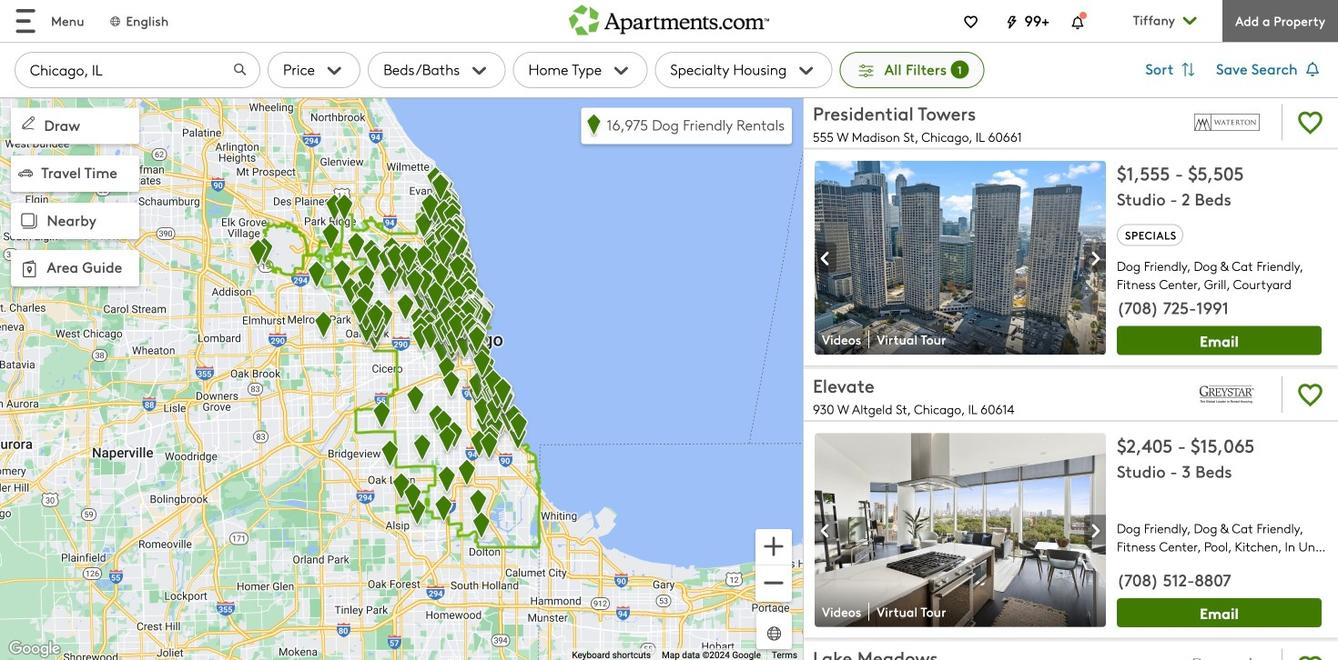 Task type: describe. For each thing, give the bounding box(es) containing it.
map region
[[0, 97, 803, 661]]

Location or Point of Interest text field
[[15, 52, 260, 88]]

building photo - presidential towers image
[[815, 161, 1106, 355]]

2 vertical spatial margin image
[[16, 208, 42, 234]]



Task type: vqa. For each thing, say whether or not it's contained in the screenshot.
Google image
yes



Task type: locate. For each thing, give the bounding box(es) containing it.
satellite view image
[[764, 624, 785, 645]]

waterton image
[[1184, 101, 1271, 144]]

1 vertical spatial margin image
[[18, 166, 33, 180]]

apartments.com logo image
[[569, 0, 769, 35]]

placard image image
[[815, 244, 837, 274], [1084, 244, 1106, 274], [815, 517, 837, 547], [1084, 517, 1106, 547]]

0 vertical spatial margin image
[[18, 113, 38, 133]]

building photo - elevate image
[[815, 433, 1106, 628]]

margin image
[[16, 256, 42, 282]]

margin image
[[18, 113, 38, 133], [18, 166, 33, 180], [16, 208, 42, 234]]

google image
[[5, 638, 65, 661]]



